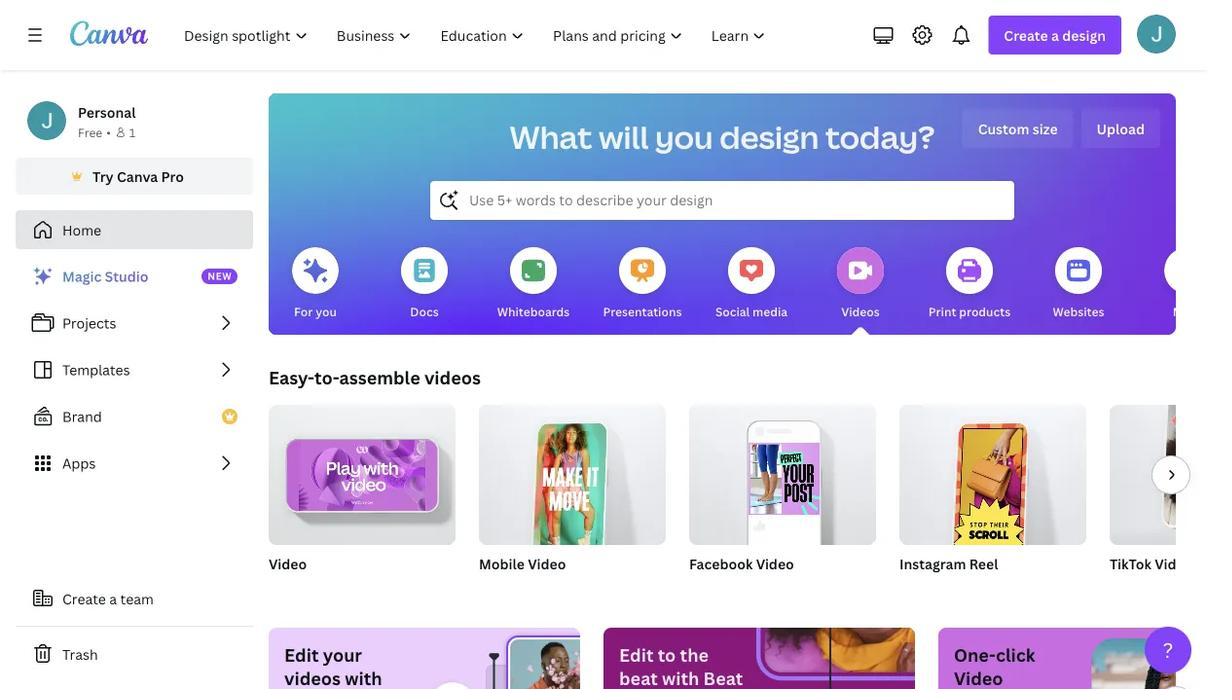 Task type: locate. For each thing, give the bounding box(es) containing it.
0 horizontal spatial create
[[62, 589, 106, 608]]

edit your videos wit link
[[269, 628, 580, 689]]

videos inside edit your videos wit
[[284, 666, 341, 689]]

instagram
[[899, 554, 966, 573]]

a inside button
[[109, 589, 117, 608]]

trash link
[[16, 635, 253, 674]]

video for mobile video
[[528, 554, 566, 573]]

video inside tiktok video group
[[1155, 554, 1193, 573]]

4 video from the left
[[1155, 554, 1193, 573]]

3 video from the left
[[756, 554, 794, 573]]

design up search "search box"
[[720, 116, 819, 158]]

videos
[[424, 366, 481, 389], [284, 666, 341, 689]]

canva
[[117, 167, 158, 185]]

video for facebook video
[[756, 554, 794, 573]]

pro
[[161, 167, 184, 185]]

edit inside edit your videos wit
[[284, 643, 319, 667]]

free •
[[78, 124, 111, 140]]

will
[[599, 116, 649, 158]]

1 horizontal spatial design
[[1062, 26, 1106, 44]]

design inside dropdown button
[[1062, 26, 1106, 44]]

0 vertical spatial you
[[655, 116, 713, 158]]

the
[[680, 643, 709, 667]]

group for video
[[269, 397, 456, 545]]

edit for edit your videos wit
[[284, 643, 319, 667]]

mobile
[[479, 554, 525, 573]]

for you
[[294, 303, 337, 319]]

1 horizontal spatial edit
[[619, 643, 654, 667]]

1 horizontal spatial a
[[1051, 26, 1059, 44]]

create inside dropdown button
[[1004, 26, 1048, 44]]

0 vertical spatial videos
[[424, 366, 481, 389]]

1
[[129, 124, 136, 140]]

facebook video
[[689, 554, 794, 573]]

create a design button
[[988, 16, 1121, 55]]

create a design
[[1004, 26, 1106, 44]]

video inside facebook video 'group'
[[756, 554, 794, 573]]

try
[[93, 167, 114, 185]]

you
[[655, 116, 713, 158], [316, 303, 337, 319]]

edit to the beat with bea button
[[604, 628, 915, 689]]

video inside the mobile video group
[[528, 554, 566, 573]]

design
[[1062, 26, 1106, 44], [720, 116, 819, 158]]

a up size in the top of the page
[[1051, 26, 1059, 44]]

facebook video group
[[689, 397, 876, 598]]

facebook
[[689, 554, 753, 573]]

1 vertical spatial videos
[[284, 666, 341, 689]]

size
[[1033, 119, 1058, 138]]

1 video from the left
[[269, 554, 307, 573]]

products
[[959, 303, 1011, 319]]

a inside dropdown button
[[1051, 26, 1059, 44]]

beat
[[619, 666, 658, 689]]

? button
[[1145, 627, 1191, 674]]

create
[[1004, 26, 1048, 44], [62, 589, 106, 608]]

videos
[[841, 303, 880, 319]]

video inside video group
[[269, 554, 307, 573]]

design left john smith icon
[[1062, 26, 1106, 44]]

0 horizontal spatial a
[[109, 589, 117, 608]]

group for mobile video
[[479, 397, 666, 556]]

create up custom size
[[1004, 26, 1048, 44]]

edit left your
[[284, 643, 319, 667]]

you right "will"
[[655, 116, 713, 158]]

group
[[1110, 393, 1207, 545], [269, 397, 456, 545], [479, 397, 666, 556], [689, 397, 876, 545], [899, 397, 1086, 556]]

2 video from the left
[[528, 554, 566, 573]]

video
[[269, 554, 307, 573], [528, 554, 566, 573], [756, 554, 794, 573], [1155, 554, 1193, 573]]

0 vertical spatial create
[[1004, 26, 1048, 44]]

edit left to
[[619, 643, 654, 667]]

create inside button
[[62, 589, 106, 608]]

home
[[62, 220, 101, 239]]

video for tiktok video
[[1155, 554, 1193, 573]]

home link
[[16, 210, 253, 249]]

None search field
[[430, 181, 1014, 220]]

presentations button
[[603, 234, 682, 335]]

websites
[[1053, 303, 1104, 319]]

templates link
[[16, 350, 253, 389]]

0 vertical spatial a
[[1051, 26, 1059, 44]]

•
[[106, 124, 111, 140]]

docs button
[[401, 234, 448, 335]]

your
[[323, 643, 362, 667]]

1 vertical spatial a
[[109, 589, 117, 608]]

top level navigation element
[[171, 16, 782, 55]]

social media button
[[715, 234, 788, 335]]

social media
[[715, 303, 788, 319]]

0 horizontal spatial videos
[[284, 666, 341, 689]]

for you button
[[292, 234, 339, 335]]

click
[[996, 643, 1035, 667]]

videos button
[[837, 234, 884, 335]]

1 vertical spatial you
[[316, 303, 337, 319]]

assemble
[[339, 366, 420, 389]]

list containing magic studio
[[16, 257, 253, 483]]

list
[[16, 257, 253, 483]]

one-click vide
[[954, 643, 1057, 689]]

edit to the beat with bea
[[619, 643, 743, 689]]

you right "for" on the top left of page
[[316, 303, 337, 319]]

create a team button
[[16, 579, 253, 618]]

1 horizontal spatial videos
[[424, 366, 481, 389]]

instagram reel group
[[899, 397, 1086, 598]]

1 edit from the left
[[284, 643, 319, 667]]

0 horizontal spatial edit
[[284, 643, 319, 667]]

studio
[[105, 267, 148, 286]]

create for create a team
[[62, 589, 106, 608]]

a for design
[[1051, 26, 1059, 44]]

0 horizontal spatial design
[[720, 116, 819, 158]]

edit inside edit to the beat with bea
[[619, 643, 654, 667]]

2 edit from the left
[[619, 643, 654, 667]]

to
[[658, 643, 676, 667]]

1 vertical spatial create
[[62, 589, 106, 608]]

a
[[1051, 26, 1059, 44], [109, 589, 117, 608]]

whiteboards
[[497, 303, 570, 319]]

Search search field
[[469, 182, 975, 219]]

docs
[[410, 303, 439, 319]]

0 vertical spatial design
[[1062, 26, 1106, 44]]

1 horizontal spatial create
[[1004, 26, 1048, 44]]

mobile video group
[[479, 397, 666, 598]]

create left team
[[62, 589, 106, 608]]

print products button
[[928, 234, 1011, 335]]

tiktok
[[1110, 554, 1151, 573]]

with
[[662, 666, 699, 689]]

edit
[[284, 643, 319, 667], [619, 643, 654, 667]]

easy-to-assemble videos
[[269, 366, 481, 389]]

a left team
[[109, 589, 117, 608]]

0 horizontal spatial you
[[316, 303, 337, 319]]

free
[[78, 124, 102, 140]]



Task type: describe. For each thing, give the bounding box(es) containing it.
video group
[[269, 397, 456, 598]]

print
[[928, 303, 956, 319]]

apps link
[[16, 444, 253, 483]]

group for tiktok video
[[1110, 393, 1207, 545]]

reel
[[969, 554, 998, 573]]

group for instagram reel
[[899, 397, 1086, 556]]

upload button
[[1081, 109, 1160, 148]]

magic studio
[[62, 267, 148, 286]]

more
[[1173, 303, 1202, 319]]

one-
[[954, 643, 996, 667]]

instagram reel
[[899, 554, 998, 573]]

edit your videos wit
[[284, 643, 382, 689]]

a for team
[[109, 589, 117, 608]]

presentations
[[603, 303, 682, 319]]

social
[[715, 303, 750, 319]]

custom size button
[[962, 109, 1073, 148]]

custom
[[978, 119, 1029, 138]]

try canva pro button
[[16, 158, 253, 195]]

whiteboards button
[[497, 234, 570, 335]]

personal
[[78, 103, 136, 121]]

for
[[294, 303, 313, 319]]

custom size
[[978, 119, 1058, 138]]

trash
[[62, 645, 98, 663]]

?
[[1163, 636, 1173, 664]]

create a team
[[62, 589, 154, 608]]

brand
[[62, 407, 102, 426]]

one-click vide link
[[938, 628, 1207, 689]]

1 horizontal spatial you
[[655, 116, 713, 158]]

tiktok video group
[[1110, 393, 1207, 598]]

tiktok video
[[1110, 554, 1193, 573]]

projects
[[62, 314, 116, 332]]

magic
[[62, 267, 102, 286]]

today?
[[825, 116, 935, 158]]

new
[[208, 270, 232, 283]]

upload
[[1097, 119, 1145, 138]]

create for create a design
[[1004, 26, 1048, 44]]

try canva pro
[[93, 167, 184, 185]]

what will you design today?
[[510, 116, 935, 158]]

to-
[[314, 366, 339, 389]]

websites button
[[1053, 234, 1104, 335]]

templates
[[62, 361, 130, 379]]

more button
[[1164, 234, 1207, 335]]

what
[[510, 116, 592, 158]]

edit for edit to the beat with bea
[[619, 643, 654, 667]]

john smith image
[[1137, 14, 1176, 53]]

brand link
[[16, 397, 253, 436]]

projects link
[[16, 304, 253, 343]]

print products
[[928, 303, 1011, 319]]

apps
[[62, 454, 96, 473]]

group for facebook video
[[689, 397, 876, 545]]

1 vertical spatial design
[[720, 116, 819, 158]]

easy-
[[269, 366, 314, 389]]

mobile video
[[479, 554, 566, 573]]

media
[[753, 303, 788, 319]]

you inside button
[[316, 303, 337, 319]]

team
[[120, 589, 154, 608]]



Task type: vqa. For each thing, say whether or not it's contained in the screenshot.
Video's group
yes



